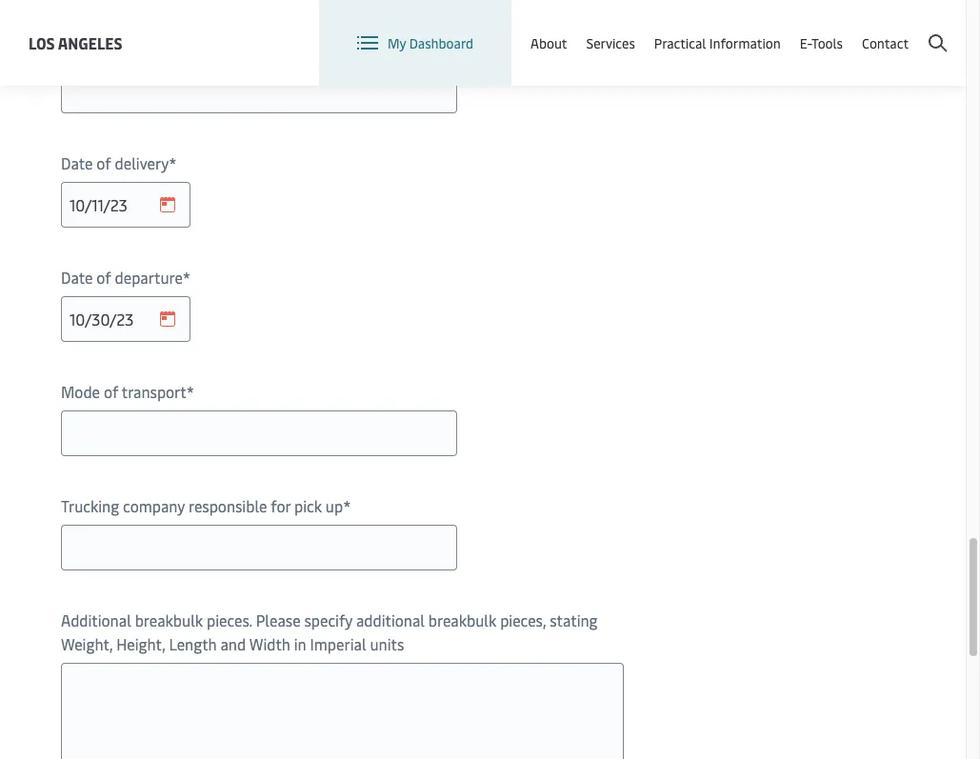 Task type: describe. For each thing, give the bounding box(es) containing it.
global menu button
[[752, 0, 899, 57]]

mode
[[61, 381, 100, 402]]

los angeles
[[29, 32, 122, 53]]

2 breakbulk from the left
[[429, 610, 497, 631]]

length
[[169, 634, 217, 655]]

my
[[388, 34, 406, 52]]

responsible
[[189, 495, 267, 516]]

and
[[221, 634, 246, 655]]

for
[[271, 495, 291, 516]]

global menu
[[794, 18, 880, 39]]

specify
[[304, 610, 353, 631]]

switch location button
[[608, 17, 733, 38]]

please
[[256, 610, 301, 631]]

about button
[[531, 0, 567, 86]]

switch
[[638, 18, 678, 36]]

trucking
[[61, 495, 119, 516]]

delivery
[[115, 152, 169, 173]]

los angeles link
[[29, 31, 122, 55]]

carrier
[[167, 38, 213, 59]]

practical
[[654, 34, 706, 52]]

pieces.
[[207, 610, 252, 631]]

weight,
[[61, 634, 113, 655]]

menu
[[841, 18, 880, 39]]

shipper
[[104, 38, 154, 59]]

imperial
[[310, 634, 366, 655]]

date for date of delivery
[[61, 152, 93, 173]]

angeles
[[58, 32, 122, 53]]

up
[[326, 495, 343, 516]]

cargo shipper / carrier name
[[61, 38, 254, 59]]

my dashboard
[[388, 34, 474, 52]]

1 breakbulk from the left
[[135, 610, 203, 631]]

e-tools button
[[800, 0, 843, 86]]

e-tools
[[800, 34, 843, 52]]

transport
[[122, 381, 186, 402]]

Mode of transport text field
[[61, 411, 457, 456]]

name
[[216, 38, 254, 59]]

additional breakbulk pieces. please specify additional breakbulk pieces, stating weight, height, length and width in imperial units
[[61, 610, 598, 655]]

pieces,
[[500, 610, 546, 631]]



Task type: locate. For each thing, give the bounding box(es) containing it.
2 vertical spatial of
[[104, 381, 118, 402]]

departure
[[115, 267, 183, 288]]

breakbulk left pieces,
[[429, 610, 497, 631]]

contact
[[862, 34, 909, 52]]

1 vertical spatial of
[[97, 267, 111, 288]]

Additional breakbulk pieces. Please specify additional breakbulk pieces, stating Weight, Height, Length and Width in Imperial units text field
[[61, 663, 624, 759]]

tools
[[812, 34, 843, 52]]

0 horizontal spatial breakbulk
[[135, 610, 203, 631]]

0 vertical spatial date
[[61, 152, 93, 173]]

/
[[157, 38, 163, 59]]

of left delivery at left top
[[97, 152, 111, 173]]

of for transport
[[104, 381, 118, 402]]

date of departure
[[61, 267, 183, 288]]

location
[[681, 18, 733, 36]]

information
[[710, 34, 781, 52]]

trucking company responsible for pick up
[[61, 495, 343, 516]]

date for date of departure
[[61, 267, 93, 288]]

my dashboard button
[[357, 0, 474, 86]]

additional
[[61, 610, 131, 631]]

in
[[294, 634, 306, 655]]

date left departure
[[61, 267, 93, 288]]

mode of transport
[[61, 381, 186, 402]]

1 horizontal spatial breakbulk
[[429, 610, 497, 631]]

practical information
[[654, 34, 781, 52]]

date
[[61, 152, 93, 173], [61, 267, 93, 288]]

dashboard
[[409, 34, 474, 52]]

0 vertical spatial of
[[97, 152, 111, 173]]

1 vertical spatial date
[[61, 267, 93, 288]]

services button
[[586, 0, 635, 86]]

additional
[[356, 610, 425, 631]]

Cargo shipper / Carrier name text field
[[61, 68, 457, 113]]

of for delivery
[[97, 152, 111, 173]]

los
[[29, 32, 55, 53]]

units
[[370, 634, 404, 655]]

2 date from the top
[[61, 267, 93, 288]]

of left departure
[[97, 267, 111, 288]]

of
[[97, 152, 111, 173], [97, 267, 111, 288], [104, 381, 118, 402]]

pick
[[294, 495, 322, 516]]

breakbulk
[[135, 610, 203, 631], [429, 610, 497, 631]]

stating
[[550, 610, 598, 631]]

date left delivery at left top
[[61, 152, 93, 173]]

breakbulk up length
[[135, 610, 203, 631]]

contact button
[[862, 0, 909, 86]]

services
[[586, 34, 635, 52]]

about
[[531, 34, 567, 52]]

cargo
[[61, 38, 100, 59]]

height,
[[116, 634, 165, 655]]

None text field
[[61, 296, 191, 342]]

global
[[794, 18, 838, 39]]

date of delivery
[[61, 152, 169, 173]]

Trucking company responsible for pick up text field
[[61, 525, 457, 571]]

None text field
[[61, 182, 191, 228]]

practical information button
[[654, 0, 781, 86]]

e-
[[800, 34, 812, 52]]

switch location
[[638, 18, 733, 36]]

company
[[123, 495, 185, 516]]

width
[[249, 634, 290, 655]]

1 date from the top
[[61, 152, 93, 173]]

of for departure
[[97, 267, 111, 288]]

of right mode
[[104, 381, 118, 402]]



Task type: vqa. For each thing, say whether or not it's contained in the screenshot.
"APM" within the An APMTerminals.com account enables you to save containers to your Container Watchlist, set daily Watchlist email notifications, and subscribe for Terminal Alerts. Terminal Alerts provide you with real-time, personalised operational updates via SMS or email. An APM Terminals account is also required to manage Truck Appointments or Additional Service Requests at some terminals.
no



